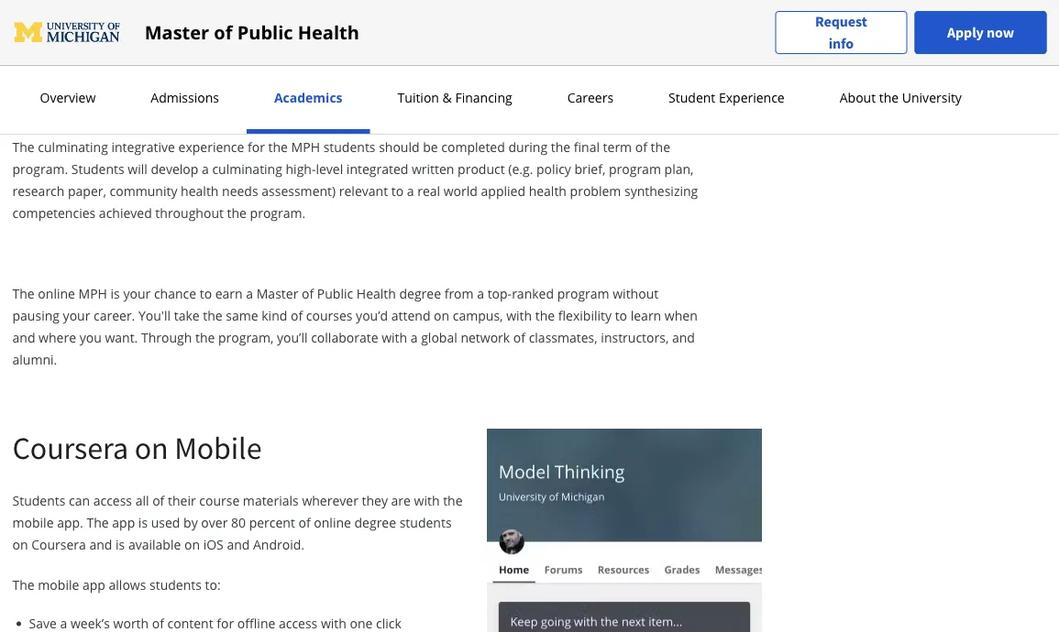 Task type: describe. For each thing, give the bounding box(es) containing it.
develop
[[151, 160, 198, 177]]

are
[[391, 492, 411, 509]]

community
[[110, 182, 177, 199]]

attend
[[391, 307, 431, 324]]

mobile
[[174, 429, 262, 468]]

about the university
[[840, 89, 962, 106]]

real
[[417, 182, 440, 199]]

when
[[665, 307, 698, 324]]

students inside the culminating integrative experience for the mph students should be completed during the final term of the program. students will develop a culminating high-level integrated written product (e.g. policy brief, program plan, research paper, community health needs assessment) relevant to a real world applied health problem synthesizing competencies achieved throughout the program.
[[71, 160, 124, 177]]

request info button
[[775, 11, 907, 55]]

access
[[93, 492, 132, 509]]

2 vertical spatial is
[[116, 536, 125, 553]]

the right the take
[[203, 307, 223, 324]]

about
[[840, 89, 876, 106]]

the inside students can access all of their course materials wherever they are with the mobile app. the app is used by over 80 percent of online degree students on coursera and is available on ios and android.
[[443, 492, 463, 509]]

you'll
[[138, 307, 171, 324]]

throughout
[[155, 204, 224, 221]]

where
[[39, 329, 76, 346]]

chance
[[154, 285, 196, 302]]

used
[[151, 514, 180, 531]]

global
[[421, 329, 457, 346]]

you'll
[[277, 329, 308, 346]]

level
[[316, 160, 343, 177]]

coursera on mobile
[[12, 429, 262, 468]]

the down needs
[[227, 204, 247, 221]]

of right percent
[[298, 514, 311, 531]]

public inside the online mph is your chance to earn a master of public health degree from a top-ranked program without pausing your career. you'll take the same kind of courses you'd attend on campus, with the flexibility to learn when and where you want. through the program, you'll collaborate with a global network of classmates, instructors, and alumni.
[[317, 285, 353, 302]]

integrated
[[347, 160, 408, 177]]

80
[[231, 514, 246, 531]]

the down ranked
[[535, 307, 555, 324]]

apply now
[[947, 23, 1014, 42]]

a down attend
[[411, 329, 418, 346]]

flexibility
[[558, 307, 612, 324]]

request info
[[815, 12, 867, 53]]

their
[[168, 492, 196, 509]]

0 vertical spatial health
[[298, 20, 359, 45]]

program inside the culminating integrative experience for the mph students should be completed during the final term of the program. students will develop a culminating high-level integrated written product (e.g. policy brief, program plan, research paper, community health needs assessment) relevant to a real world applied health problem synthesizing competencies achieved throughout the program.
[[609, 160, 661, 177]]

integrative
[[111, 138, 175, 155]]

the for culminating
[[12, 138, 35, 155]]

and down when
[[672, 329, 695, 346]]

android.
[[253, 536, 305, 553]]

0 horizontal spatial with
[[382, 329, 407, 346]]

take
[[174, 307, 200, 324]]

2 horizontal spatial with
[[506, 307, 532, 324]]

learn
[[631, 307, 661, 324]]

and up the mobile app allows students to:
[[89, 536, 112, 553]]

written
[[412, 160, 454, 177]]

of inside the culminating integrative experience for the mph students should be completed during the final term of the program. students will develop a culminating high-level integrated written product (e.g. policy brief, program plan, research paper, community health needs assessment) relevant to a real world applied health problem synthesizing competencies achieved throughout the program.
[[635, 138, 647, 155]]

master of public health
[[145, 20, 359, 45]]

through
[[141, 329, 192, 346]]

0 horizontal spatial master
[[145, 20, 209, 45]]

mph inside the online mph is your chance to earn a master of public health degree from a top-ranked program without pausing your career. you'll take the same kind of courses you'd attend on campus, with the flexibility to learn when and where you want. through the program, you'll collaborate with a global network of classmates, instructors, and alumni.
[[78, 285, 107, 302]]

0 vertical spatial culminating
[[38, 138, 108, 155]]

0 horizontal spatial program.
[[12, 160, 68, 177]]

they
[[362, 492, 388, 509]]

now
[[987, 23, 1014, 42]]

be
[[423, 138, 438, 155]]

student experience link
[[663, 89, 790, 106]]

1 horizontal spatial culminating
[[212, 160, 282, 177]]

a down experience
[[202, 160, 209, 177]]

needs
[[222, 182, 258, 199]]

degree inside the online mph is your chance to earn a master of public health degree from a top-ranked program without pausing your career. you'll take the same kind of courses you'd attend on campus, with the flexibility to learn when and where you want. through the program, you'll collaborate with a global network of classmates, instructors, and alumni.
[[399, 285, 441, 302]]

program inside the online mph is your chance to earn a master of public health degree from a top-ranked program without pausing your career. you'll take the same kind of courses you'd attend on campus, with the flexibility to learn when and where you want. through the program, you'll collaborate with a global network of classmates, instructors, and alumni.
[[557, 285, 609, 302]]

and up alumni.
[[12, 329, 35, 346]]

should
[[379, 138, 420, 155]]

and down 80
[[227, 536, 250, 553]]

for
[[248, 138, 265, 155]]

apply now button
[[915, 11, 1047, 54]]

final
[[574, 138, 600, 155]]

collaborate
[[311, 329, 378, 346]]

the up plan,
[[651, 138, 670, 155]]

term
[[603, 138, 632, 155]]

0 horizontal spatial your
[[63, 307, 90, 324]]

coursera inside students can access all of their course materials wherever they are with the mobile app. the app is used by over 80 percent of online degree students on coursera and is available on ios and android.
[[31, 536, 86, 553]]

relevant
[[339, 182, 388, 199]]

ranked
[[512, 285, 554, 302]]

completed
[[441, 138, 505, 155]]

1 horizontal spatial your
[[123, 285, 151, 302]]

students inside students can access all of their course materials wherever they are with the mobile app. the app is used by over 80 percent of online degree students on coursera and is available on ios and android.
[[400, 514, 452, 531]]

high-
[[286, 160, 316, 177]]

to:
[[205, 576, 221, 594]]

info
[[829, 34, 854, 53]]

assessment)
[[262, 182, 336, 199]]

percent
[[249, 514, 295, 531]]

of right "kind"
[[291, 307, 303, 324]]

tuition & financing
[[398, 89, 512, 106]]

students can access all of their course materials wherever they are with the mobile app. the app is used by over 80 percent of online degree students on coursera and is available on ios and android.
[[12, 492, 463, 553]]

about the university link
[[834, 89, 967, 106]]

health inside the online mph is your chance to earn a master of public health degree from a top-ranked program without pausing your career. you'll take the same kind of courses you'd attend on campus, with the flexibility to learn when and where you want. through the program, you'll collaborate with a global network of classmates, instructors, and alumni.
[[357, 285, 396, 302]]

of up courses
[[302, 285, 314, 302]]

want.
[[105, 329, 138, 346]]

2 health from the left
[[529, 182, 567, 199]]

experience
[[719, 89, 785, 106]]

materials
[[243, 492, 299, 509]]

instructors,
[[601, 329, 669, 346]]

students inside the culminating integrative experience for the mph students should be completed during the final term of the program. students will develop a culminating high-level integrated written product (e.g. policy brief, program plan, research paper, community health needs assessment) relevant to a real world applied health problem synthesizing competencies achieved throughout the program.
[[323, 138, 376, 155]]

careers link
[[562, 89, 619, 106]]

admissions link
[[145, 89, 225, 106]]

pausing
[[12, 307, 60, 324]]

a right the earn
[[246, 285, 253, 302]]

1 vertical spatial is
[[138, 514, 148, 531]]



Task type: locate. For each thing, give the bounding box(es) containing it.
health down policy
[[529, 182, 567, 199]]

with inside students can access all of their course materials wherever they are with the mobile app. the app is used by over 80 percent of online degree students on coursera and is available on ios and android.
[[414, 492, 440, 509]]

1 horizontal spatial degree
[[399, 285, 441, 302]]

the online mph is your chance to earn a master of public health degree from a top-ranked program without pausing your career. you'll take the same kind of courses you'd attend on campus, with the flexibility to learn when and where you want. through the program, you'll collaborate with a global network of classmates, instructors, and alumni.
[[12, 285, 698, 368]]

0 vertical spatial degree
[[399, 285, 441, 302]]

world
[[444, 182, 478, 199]]

to left learn
[[615, 307, 627, 324]]

is inside the online mph is your chance to earn a master of public health degree from a top-ranked program without pausing your career. you'll take the same kind of courses you'd attend on campus, with the flexibility to learn when and where you want. through the program, you'll collaborate with a global network of classmates, instructors, and alumni.
[[111, 285, 120, 302]]

1 vertical spatial public
[[317, 285, 353, 302]]

0 vertical spatial students
[[323, 138, 376, 155]]

online down wherever
[[314, 514, 351, 531]]

1 vertical spatial your
[[63, 307, 90, 324]]

the inside the culminating integrative experience for the mph students should be completed during the final term of the program. students will develop a culminating high-level integrated written product (e.g. policy brief, program plan, research paper, community health needs assessment) relevant to a real world applied health problem synthesizing competencies achieved throughout the program.
[[12, 138, 35, 155]]

academics link
[[269, 89, 348, 106]]

academics
[[274, 89, 343, 106]]

program. down "assessment)"
[[250, 204, 306, 221]]

mobile
[[12, 514, 54, 531], [38, 576, 79, 594]]

app down access
[[112, 514, 135, 531]]

1 horizontal spatial students
[[71, 160, 124, 177]]

of right network
[[513, 329, 525, 346]]

problem
[[570, 182, 621, 199]]

online inside the online mph is your chance to earn a master of public health degree from a top-ranked program without pausing your career. you'll take the same kind of courses you'd attend on campus, with the flexibility to learn when and where you want. through the program, you'll collaborate with a global network of classmates, instructors, and alumni.
[[38, 285, 75, 302]]

without
[[613, 285, 659, 302]]

students up 'app.'
[[12, 492, 65, 509]]

from
[[444, 285, 474, 302]]

on inside the online mph is your chance to earn a master of public health degree from a top-ranked program without pausing your career. you'll take the same kind of courses you'd attend on campus, with the flexibility to learn when and where you want. through the program, you'll collaborate with a global network of classmates, instructors, and alumni.
[[434, 307, 449, 324]]

all
[[135, 492, 149, 509]]

culminating up needs
[[212, 160, 282, 177]]

you
[[79, 329, 102, 346]]

0 horizontal spatial public
[[237, 20, 293, 45]]

financing
[[455, 89, 512, 106]]

0 vertical spatial is
[[111, 285, 120, 302]]

(e.g.
[[508, 160, 533, 177]]

is down all
[[138, 514, 148, 531]]

program. up the research in the top left of the page
[[12, 160, 68, 177]]

the mobile app allows students to:
[[12, 576, 221, 594]]

0 vertical spatial app
[[112, 514, 135, 531]]

1 vertical spatial with
[[382, 329, 407, 346]]

online up pausing on the left
[[38, 285, 75, 302]]

coursera down 'app.'
[[31, 536, 86, 553]]

0 vertical spatial to
[[391, 182, 404, 199]]

1 vertical spatial mobile
[[38, 576, 79, 594]]

overview
[[40, 89, 96, 106]]

your
[[123, 285, 151, 302], [63, 307, 90, 324]]

0 vertical spatial mobile
[[12, 514, 54, 531]]

0 horizontal spatial app
[[82, 576, 105, 594]]

research
[[12, 182, 65, 199]]

the for online
[[12, 285, 35, 302]]

0 horizontal spatial health
[[181, 182, 219, 199]]

0 horizontal spatial mph
[[78, 285, 107, 302]]

to down integrated
[[391, 182, 404, 199]]

product
[[458, 160, 505, 177]]

students down are
[[400, 514, 452, 531]]

1 horizontal spatial mph
[[291, 138, 320, 155]]

1 vertical spatial program.
[[250, 204, 306, 221]]

tuition
[[398, 89, 439, 106]]

1 vertical spatial master
[[257, 285, 298, 302]]

public up academics
[[237, 20, 293, 45]]

mph inside the culminating integrative experience for the mph students should be completed during the final term of the program. students will develop a culminating high-level integrated written product (e.g. policy brief, program plan, research paper, community health needs assessment) relevant to a real world applied health problem synthesizing competencies achieved throughout the program.
[[291, 138, 320, 155]]

degree
[[399, 285, 441, 302], [354, 514, 396, 531]]

degree inside students can access all of their course materials wherever they are with the mobile app. the app is used by over 80 percent of online degree students on coursera and is available on ios and android.
[[354, 514, 396, 531]]

students up level
[[323, 138, 376, 155]]

to
[[391, 182, 404, 199], [200, 285, 212, 302], [615, 307, 627, 324]]

0 vertical spatial coursera
[[12, 429, 128, 468]]

master
[[145, 20, 209, 45], [257, 285, 298, 302]]

policy
[[536, 160, 571, 177]]

paper,
[[68, 182, 106, 199]]

student
[[669, 89, 716, 106]]

1 horizontal spatial program.
[[250, 204, 306, 221]]

of up admissions link
[[214, 20, 232, 45]]

culminating up paper,
[[38, 138, 108, 155]]

top-
[[488, 285, 512, 302]]

0 horizontal spatial culminating
[[38, 138, 108, 155]]

same
[[226, 307, 258, 324]]

health up you'd
[[357, 285, 396, 302]]

coursera up can
[[12, 429, 128, 468]]

1 vertical spatial app
[[82, 576, 105, 594]]

0 horizontal spatial students
[[150, 576, 202, 594]]

can
[[69, 492, 90, 509]]

1 health from the left
[[181, 182, 219, 199]]

program down term
[[609, 160, 661, 177]]

is
[[111, 285, 120, 302], [138, 514, 148, 531], [116, 536, 125, 553]]

your up you'll
[[123, 285, 151, 302]]

wherever
[[302, 492, 358, 509]]

0 vertical spatial with
[[506, 307, 532, 324]]

to inside the culminating integrative experience for the mph students should be completed during the final term of the program. students will develop a culminating high-level integrated written product (e.g. policy brief, program plan, research paper, community health needs assessment) relevant to a real world applied health problem synthesizing competencies achieved throughout the program.
[[391, 182, 404, 199]]

students left to:
[[150, 576, 202, 594]]

1 horizontal spatial public
[[317, 285, 353, 302]]

1 horizontal spatial students
[[323, 138, 376, 155]]

with right are
[[414, 492, 440, 509]]

the down the take
[[195, 329, 215, 346]]

0 vertical spatial public
[[237, 20, 293, 45]]

of right all
[[152, 492, 164, 509]]

during
[[508, 138, 548, 155]]

master inside the online mph is your chance to earn a master of public health degree from a top-ranked program without pausing your career. you'll take the same kind of courses you'd attend on campus, with the flexibility to learn when and where you want. through the program, you'll collaborate with a global network of classmates, instructors, and alumni.
[[257, 285, 298, 302]]

student experience
[[669, 89, 785, 106]]

experience
[[178, 138, 244, 155]]

degree up attend
[[399, 285, 441, 302]]

will
[[128, 160, 147, 177]]

to left the earn
[[200, 285, 212, 302]]

mph up 'high-'
[[291, 138, 320, 155]]

over
[[201, 514, 228, 531]]

program,
[[218, 329, 274, 346]]

1 vertical spatial program
[[557, 285, 609, 302]]

2 vertical spatial students
[[150, 576, 202, 594]]

health up academics
[[298, 20, 359, 45]]

0 horizontal spatial students
[[12, 492, 65, 509]]

is left available
[[116, 536, 125, 553]]

1 vertical spatial students
[[400, 514, 452, 531]]

university
[[902, 89, 962, 106]]

0 horizontal spatial to
[[200, 285, 212, 302]]

1 vertical spatial health
[[357, 285, 396, 302]]

the for mobile
[[12, 576, 35, 594]]

0 vertical spatial mph
[[291, 138, 320, 155]]

course
[[199, 492, 240, 509]]

1 vertical spatial degree
[[354, 514, 396, 531]]

alumni.
[[12, 351, 57, 368]]

admissions
[[151, 89, 219, 106]]

courses
[[306, 307, 353, 324]]

0 vertical spatial program
[[609, 160, 661, 177]]

master up admissions link
[[145, 20, 209, 45]]

campus,
[[453, 307, 503, 324]]

1 horizontal spatial with
[[414, 492, 440, 509]]

1 horizontal spatial to
[[391, 182, 404, 199]]

health up throughout
[[181, 182, 219, 199]]

1 horizontal spatial health
[[529, 182, 567, 199]]

university of michigan image
[[12, 18, 123, 47]]

available
[[128, 536, 181, 553]]

program.
[[12, 160, 68, 177], [250, 204, 306, 221]]

your up you
[[63, 307, 90, 324]]

1 vertical spatial mph
[[78, 285, 107, 302]]

1 vertical spatial culminating
[[212, 160, 282, 177]]

list item
[[29, 614, 465, 633]]

synthesizing
[[624, 182, 698, 199]]

2 vertical spatial with
[[414, 492, 440, 509]]

request
[[815, 12, 867, 31]]

of right term
[[635, 138, 647, 155]]

mobile inside students can access all of their course materials wherever they are with the mobile app. the app is used by over 80 percent of online degree students on coursera and is available on ios and android.
[[12, 514, 54, 531]]

mobile left 'app.'
[[12, 514, 54, 531]]

public
[[237, 20, 293, 45], [317, 285, 353, 302]]

0 vertical spatial your
[[123, 285, 151, 302]]

degree down they
[[354, 514, 396, 531]]

the right about
[[879, 89, 899, 106]]

network
[[461, 329, 510, 346]]

1 vertical spatial students
[[12, 492, 65, 509]]

public up courses
[[317, 285, 353, 302]]

master up "kind"
[[257, 285, 298, 302]]

kind
[[262, 307, 287, 324]]

mph
[[291, 138, 320, 155], [78, 285, 107, 302]]

2 vertical spatial to
[[615, 307, 627, 324]]

2 horizontal spatial to
[[615, 307, 627, 324]]

achieved
[[99, 204, 152, 221]]

is up the career. on the left of the page
[[111, 285, 120, 302]]

1 horizontal spatial master
[[257, 285, 298, 302]]

and
[[12, 329, 35, 346], [672, 329, 695, 346], [89, 536, 112, 553], [227, 536, 250, 553]]

career.
[[94, 307, 135, 324]]

online inside students can access all of their course materials wherever they are with the mobile app. the app is used by over 80 percent of online degree students on coursera and is available on ios and android.
[[314, 514, 351, 531]]

tuition & financing link
[[392, 89, 518, 106]]

1 horizontal spatial online
[[314, 514, 351, 531]]

the right for
[[268, 138, 288, 155]]

with down attend
[[382, 329, 407, 346]]

app.
[[57, 514, 83, 531]]

2 horizontal spatial students
[[400, 514, 452, 531]]

1 horizontal spatial app
[[112, 514, 135, 531]]

&
[[443, 89, 452, 106]]

the inside the online mph is your chance to earn a master of public health degree from a top-ranked program without pausing your career. you'll take the same kind of courses you'd attend on campus, with the flexibility to learn when and where you want. through the program, you'll collaborate with a global network of classmates, instructors, and alumni.
[[12, 285, 35, 302]]

1 vertical spatial coursera
[[31, 536, 86, 553]]

0 vertical spatial master
[[145, 20, 209, 45]]

overview link
[[34, 89, 101, 106]]

0 vertical spatial online
[[38, 285, 75, 302]]

app inside students can access all of their course materials wherever they are with the mobile app. the app is used by over 80 percent of online degree students on coursera and is available on ios and android.
[[112, 514, 135, 531]]

program up flexibility at the right
[[557, 285, 609, 302]]

with down ranked
[[506, 307, 532, 324]]

app left "allows"
[[82, 576, 105, 594]]

1 vertical spatial to
[[200, 285, 212, 302]]

the right are
[[443, 492, 463, 509]]

the inside students can access all of their course materials wherever they are with the mobile app. the app is used by over 80 percent of online degree students on coursera and is available on ios and android.
[[87, 514, 109, 531]]

earn
[[215, 285, 243, 302]]

0 horizontal spatial degree
[[354, 514, 396, 531]]

ios
[[203, 536, 224, 553]]

careers
[[567, 89, 614, 106]]

brief,
[[575, 160, 606, 177]]

0 vertical spatial students
[[71, 160, 124, 177]]

applied
[[481, 182, 525, 199]]

competencies
[[12, 204, 96, 221]]

a left real
[[407, 182, 414, 199]]

students up paper,
[[71, 160, 124, 177]]

a left top-
[[477, 285, 484, 302]]

coursera
[[12, 429, 128, 468], [31, 536, 86, 553]]

the up policy
[[551, 138, 571, 155]]

mph up the career. on the left of the page
[[78, 285, 107, 302]]

1 vertical spatial online
[[314, 514, 351, 531]]

you'd
[[356, 307, 388, 324]]

students inside students can access all of their course materials wherever they are with the mobile app. the app is used by over 80 percent of online degree students on coursera and is available on ios and android.
[[12, 492, 65, 509]]

students
[[323, 138, 376, 155], [400, 514, 452, 531], [150, 576, 202, 594]]

with
[[506, 307, 532, 324], [382, 329, 407, 346], [414, 492, 440, 509]]

0 vertical spatial program.
[[12, 160, 68, 177]]

culminating
[[38, 138, 108, 155], [212, 160, 282, 177]]

0 horizontal spatial online
[[38, 285, 75, 302]]

apply
[[947, 23, 984, 42]]

mobile down 'app.'
[[38, 576, 79, 594]]



Task type: vqa. For each thing, say whether or not it's contained in the screenshot.
top Master
yes



